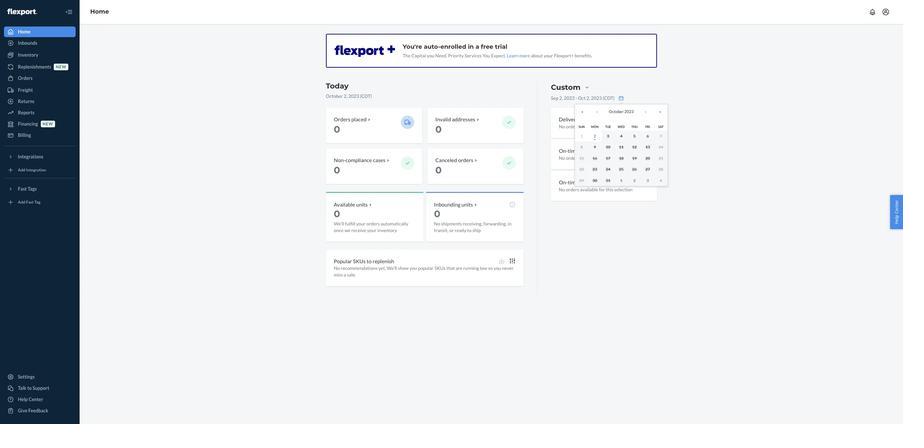 Task type: describe. For each thing, give the bounding box(es) containing it.
25 button
[[615, 164, 628, 175]]

12 button
[[628, 142, 641, 153]]

october 15, 2023 element
[[580, 156, 584, 161]]

november 4, 2023 element
[[660, 178, 662, 183]]

help center inside button
[[894, 200, 900, 224]]

popular
[[418, 266, 434, 271]]

14
[[659, 145, 663, 150]]

sep 2, 2023 - oct 2, 2023 ( cdt )
[[551, 95, 615, 101]]

close navigation image
[[65, 8, 73, 16]]

forwarding,
[[484, 221, 507, 226]]

no inside 0 no shipments receiving, forwarding, in transit, or ready to ship
[[434, 221, 440, 226]]

orders right canceled
[[458, 157, 473, 163]]

fulfill
[[345, 221, 355, 226]]

2 for october 2, 2023 element
[[594, 134, 596, 139]]

on-time shipping
[[559, 148, 599, 154]]

ship
[[473, 227, 481, 233]]

saturday element
[[659, 125, 664, 129]]

0 horizontal spatial your
[[356, 221, 366, 226]]

october 28, 2023 element
[[659, 167, 663, 172]]

oct
[[578, 95, 586, 101]]

0 horizontal spatial skus
[[353, 258, 366, 264]]

we'll inside 0 we'll fulfill your orders automatically once we receive your inventory
[[334, 221, 344, 226]]

enrolled
[[441, 43, 466, 50]]

orders placed
[[334, 116, 367, 122]]

orders for orders placed
[[334, 116, 350, 122]]

1 horizontal spatial home link
[[90, 8, 109, 15]]

0 horizontal spatial help center
[[18, 397, 43, 402]]

1 vertical spatial home link
[[4, 27, 76, 37]]

0 vertical spatial 1 button
[[575, 131, 588, 142]]

for for on-time delivery
[[599, 187, 605, 192]]

billing link
[[4, 130, 76, 141]]

october 23, 2023 element
[[593, 167, 597, 172]]

inbounding units
[[434, 201, 473, 208]]

october 20, 2023 element
[[646, 156, 650, 161]]

2023 inside "button"
[[625, 109, 634, 114]]

non-
[[334, 157, 346, 163]]

flexport logo image
[[7, 9, 37, 15]]

learn more link
[[507, 53, 530, 58]]

are
[[456, 266, 463, 271]]

october 2023
[[609, 109, 634, 114]]

1 horizontal spatial to
[[367, 258, 372, 264]]

once
[[334, 227, 344, 233]]

22
[[580, 167, 584, 172]]

yet.
[[379, 266, 386, 271]]

28 button
[[655, 164, 668, 175]]

2023 left the -
[[564, 95, 575, 101]]

» button
[[653, 104, 668, 119]]

october 21, 2023 element
[[659, 156, 663, 161]]

trial
[[495, 43, 508, 50]]

30 button
[[588, 175, 602, 186]]

9 button
[[588, 142, 602, 153]]

14 button
[[655, 142, 668, 153]]

2, inside today october 2, 2023 ( cdt )
[[344, 93, 348, 99]]

no inside delivered orders no orders available for this selection
[[559, 124, 565, 129]]

tuesday element
[[605, 125, 611, 129]]

selection for on-time shipping
[[615, 155, 633, 161]]

«
[[582, 109, 583, 114]]

17 button
[[602, 153, 615, 164]]

1 vertical spatial 3 button
[[641, 175, 655, 186]]

a inside no recommendations yet. we'll show you popular skus that are running low so you never miss a sale.
[[344, 272, 346, 278]]

0 for canceled
[[436, 164, 442, 176]]

orders up the mon
[[583, 116, 598, 122]]

october 4, 2023 element
[[620, 134, 623, 139]]

custom
[[551, 83, 581, 92]]

october 24, 2023 element
[[606, 167, 611, 172]]

november 2, 2023 element
[[634, 178, 636, 183]]

wed
[[618, 125, 625, 129]]

october inside today october 2, 2023 ( cdt )
[[326, 93, 343, 99]]

1 vertical spatial home
[[18, 29, 30, 35]]

october 3, 2023 element
[[607, 134, 609, 139]]

‹ button
[[590, 104, 604, 119]]

27
[[646, 167, 650, 172]]

replenishments
[[18, 64, 51, 70]]

16 button
[[588, 153, 602, 164]]

1 horizontal spatial )
[[613, 95, 615, 101]]

the
[[403, 53, 411, 58]]

help center link
[[4, 394, 76, 405]]

tags
[[28, 186, 37, 192]]

units for inbounding units
[[462, 201, 473, 208]]

20 button
[[641, 153, 655, 164]]

replenish
[[373, 258, 394, 264]]

29 button
[[575, 175, 588, 186]]

0 vertical spatial 4 button
[[615, 131, 628, 142]]

october 2, 2023 element
[[594, 134, 596, 139]]

1 horizontal spatial cdt
[[604, 95, 613, 101]]

inbounding
[[434, 201, 461, 208]]

selection inside delivered orders no orders available for this selection
[[615, 124, 633, 129]]

on- for on-time delivery
[[559, 179, 568, 185]]

freight link
[[4, 85, 76, 96]]

10
[[606, 145, 611, 150]]

october 9, 2023 element
[[594, 145, 596, 150]]

this inside delivered orders no orders available for this selection
[[606, 124, 614, 129]]

skus inside no recommendations yet. we'll show you popular skus that are running low so you never miss a sale.
[[435, 266, 446, 271]]

time for delivery
[[568, 179, 579, 185]]

inventory
[[377, 227, 397, 233]]

reports link
[[4, 107, 76, 118]]

october 17, 2023 element
[[606, 156, 611, 161]]

1 for november 1, 2023 element
[[620, 178, 623, 183]]

25
[[619, 167, 624, 172]]

15
[[580, 156, 584, 161]]

orders for orders
[[18, 75, 33, 81]]

15 button
[[575, 153, 588, 164]]

delivery
[[580, 179, 598, 185]]

capital
[[412, 53, 426, 58]]

returns
[[18, 99, 34, 104]]

›
[[645, 109, 647, 114]]

8
[[581, 145, 583, 150]]

units for available units
[[356, 201, 368, 208]]

1 vertical spatial fast
[[26, 200, 34, 205]]

21 button
[[655, 153, 668, 164]]

orders down delivered
[[566, 124, 579, 129]]

you inside you're auto-enrolled in a free trial the capital you need, priority services you expect. learn more about your flexport+ benefits.
[[427, 53, 434, 58]]

give
[[18, 408, 27, 414]]

0 horizontal spatial you
[[410, 266, 417, 271]]

delivered orders no orders available for this selection
[[559, 116, 633, 129]]

new for financing
[[43, 122, 53, 127]]

inventory
[[18, 52, 38, 58]]

0 for invalid
[[436, 124, 442, 135]]

november 1, 2023 element
[[620, 178, 623, 183]]

orders down on-time delivery
[[566, 187, 579, 192]]

today
[[326, 82, 349, 91]]

16
[[593, 156, 597, 161]]

sale.
[[347, 272, 356, 278]]

1 horizontal spatial 4 button
[[655, 175, 668, 186]]

2023 up ‹
[[591, 95, 602, 101]]

priority
[[448, 53, 464, 58]]

7 button
[[655, 131, 668, 142]]

give feedback
[[18, 408, 48, 414]]

this for shipping
[[606, 155, 614, 161]]

( inside today october 2, 2023 ( cdt )
[[360, 93, 361, 99]]

placed
[[351, 116, 367, 122]]

no for on-time shipping
[[559, 155, 565, 161]]

help inside help center button
[[894, 215, 900, 224]]

0 horizontal spatial 3 button
[[602, 131, 615, 142]]

to inside 0 no shipments receiving, forwarding, in transit, or ready to ship
[[467, 227, 472, 233]]

orders left "15" at top right
[[566, 155, 579, 161]]

never
[[502, 266, 514, 271]]

26
[[632, 167, 637, 172]]

miss
[[334, 272, 343, 278]]

reports
[[18, 110, 34, 115]]

october 5, 2023 element
[[634, 134, 636, 139]]

popular skus to replenish
[[334, 258, 394, 264]]

no for on-time delivery
[[559, 187, 565, 192]]

new for replenishments
[[56, 64, 66, 69]]

invalid addresses
[[436, 116, 475, 122]]

show
[[398, 266, 409, 271]]

28
[[659, 167, 663, 172]]

expect.
[[491, 53, 506, 58]]

› button
[[639, 104, 653, 119]]

0 no shipments receiving, forwarding, in transit, or ready to ship
[[434, 208, 512, 233]]

freight
[[18, 87, 33, 93]]

october 29, 2023 element
[[580, 178, 584, 183]]

wednesday element
[[618, 125, 625, 129]]

1 for october 1, 2023 element
[[581, 134, 583, 139]]

october 19, 2023 element
[[632, 156, 637, 161]]



Task type: vqa. For each thing, say whether or not it's contained in the screenshot.
right EDT
no



Task type: locate. For each thing, give the bounding box(es) containing it.
6 button
[[641, 131, 655, 142]]

to up recommendations
[[367, 258, 372, 264]]

for inside delivered orders no orders available for this selection
[[599, 124, 605, 129]]

2 this from the top
[[606, 155, 614, 161]]

4 button down 28
[[655, 175, 668, 186]]

orders link
[[4, 73, 76, 84]]

0 horizontal spatial )
[[371, 93, 372, 99]]

no down delivered
[[559, 124, 565, 129]]

0 down inbounding
[[434, 208, 441, 219]]

6
[[647, 134, 649, 139]]

no up transit,
[[434, 221, 440, 226]]

2 vertical spatial to
[[27, 385, 32, 391]]

for left tue
[[599, 124, 605, 129]]

popular
[[334, 258, 352, 264]]

give feedback button
[[4, 406, 76, 416]]

october 7, 2023 element
[[660, 134, 662, 139]]

2 button
[[588, 131, 602, 142], [628, 175, 641, 186]]

1 vertical spatial 3
[[647, 178, 649, 183]]

2, right oct
[[587, 95, 590, 101]]

0 inside 0 no shipments receiving, forwarding, in transit, or ready to ship
[[434, 208, 441, 219]]

2 for from the top
[[599, 155, 605, 161]]

5
[[634, 134, 636, 139]]

you down auto- in the left of the page
[[427, 53, 434, 58]]

0 horizontal spatial october
[[326, 93, 343, 99]]

time for shipping
[[568, 148, 579, 154]]

settings
[[18, 374, 35, 380]]

0 horizontal spatial we'll
[[334, 221, 344, 226]]

19 button
[[628, 153, 641, 164]]

1 horizontal spatial 1
[[620, 178, 623, 183]]

help inside help center link
[[18, 397, 28, 402]]

2 no orders available for this selection from the top
[[559, 187, 633, 192]]

free
[[481, 43, 493, 50]]

talk to support button
[[4, 383, 76, 394]]

0 horizontal spatial center
[[29, 397, 43, 402]]

october 18, 2023 element
[[619, 156, 624, 161]]

october 11, 2023 element
[[619, 145, 624, 150]]

home link
[[90, 8, 109, 15], [4, 27, 76, 37]]

sunday element
[[579, 125, 585, 129]]

2 horizontal spatial 2,
[[587, 95, 590, 101]]

3 down 27 button
[[647, 178, 649, 183]]

october 22, 2023 element
[[580, 167, 584, 172]]

no up miss
[[334, 266, 340, 271]]

we'll up 'once'
[[334, 221, 344, 226]]

thu
[[632, 125, 638, 129]]

1 vertical spatial this
[[606, 155, 614, 161]]

1 vertical spatial 1 button
[[615, 175, 628, 186]]

time left the october 8, 2023 element
[[568, 148, 579, 154]]

0 vertical spatial 3
[[607, 134, 609, 139]]

no inside no recommendations yet. we'll show you popular skus that are running low so you never miss a sale.
[[334, 266, 340, 271]]

fast left tags
[[18, 186, 27, 192]]

1 vertical spatial help
[[18, 397, 28, 402]]

2 button down the 'october 26, 2023' element at top right
[[628, 175, 641, 186]]

2 vertical spatial your
[[367, 227, 377, 233]]

2 horizontal spatial your
[[544, 53, 553, 58]]

3
[[607, 134, 609, 139], [647, 178, 649, 183]]

0 horizontal spatial 4
[[620, 134, 623, 139]]

1 horizontal spatial (
[[603, 95, 604, 101]]

1 vertical spatial 2
[[634, 178, 636, 183]]

units right available
[[356, 201, 368, 208]]

thursday element
[[632, 125, 638, 129]]

2 for november 2, 2023 element
[[634, 178, 636, 183]]

orders inside orders link
[[18, 75, 33, 81]]

returns link
[[4, 96, 76, 107]]

1 vertical spatial your
[[356, 221, 366, 226]]

1 horizontal spatial a
[[476, 43, 479, 50]]

october 27, 2023 element
[[646, 167, 650, 172]]

benefits.
[[575, 53, 592, 58]]

available
[[334, 201, 355, 208]]

billing
[[18, 132, 31, 138]]

1 vertical spatial center
[[29, 397, 43, 402]]

0 down canceled
[[436, 164, 442, 176]]

in
[[468, 43, 474, 50], [508, 221, 512, 226]]

in inside 0 no shipments receiving, forwarding, in transit, or ready to ship
[[508, 221, 512, 226]]

1 vertical spatial skus
[[435, 266, 446, 271]]

services
[[465, 53, 482, 58]]

add left integration
[[18, 168, 25, 173]]

0 down available
[[334, 208, 340, 219]]

we'll right yet.
[[387, 266, 397, 271]]

monday element
[[591, 125, 599, 129]]

no orders available for this selection down 30 button
[[559, 187, 633, 192]]

cdt up placed
[[361, 93, 371, 99]]

1 vertical spatial on-
[[559, 179, 568, 185]]

for down the 31 button
[[599, 187, 605, 192]]

orders left placed
[[334, 116, 350, 122]]

november 3, 2023 element
[[647, 178, 649, 183]]

2 down the mon
[[594, 134, 596, 139]]

receive
[[351, 227, 366, 233]]

27 button
[[641, 164, 655, 175]]

1 horizontal spatial skus
[[435, 266, 446, 271]]

you're auto-enrolled in a free trial the capital you need, priority services you expect. learn more about your flexport+ benefits.
[[403, 43, 592, 58]]

3 button down tuesday element
[[602, 131, 615, 142]]

13 button
[[641, 142, 655, 153]]

home up inbounds
[[18, 29, 30, 35]]

october 10, 2023 element
[[606, 145, 611, 150]]

selection up october 4, 2023 element on the right of the page
[[615, 124, 633, 129]]

home link right close navigation 'image'
[[90, 8, 109, 15]]

fast inside dropdown button
[[18, 186, 27, 192]]

your right 'about'
[[544, 53, 553, 58]]

your right receive
[[367, 227, 377, 233]]

0 vertical spatial to
[[467, 227, 472, 233]]

3 this from the top
[[606, 187, 614, 192]]

on-time delivery
[[559, 179, 598, 185]]

no for popular skus to replenish
[[334, 266, 340, 271]]

) inside today october 2, 2023 ( cdt )
[[371, 93, 372, 99]]

1 add from the top
[[18, 168, 25, 173]]

1 horizontal spatial new
[[56, 64, 66, 69]]

3 available from the top
[[580, 187, 598, 192]]

or
[[449, 227, 454, 233]]

center inside button
[[894, 200, 900, 214]]

add for add integration
[[18, 168, 25, 173]]

3 for from the top
[[599, 187, 605, 192]]

more
[[520, 53, 530, 58]]

orders inside 0 we'll fulfill your orders automatically once we receive your inventory
[[367, 221, 380, 226]]

add for add fast tag
[[18, 200, 25, 205]]

0 vertical spatial time
[[568, 148, 579, 154]]

0 vertical spatial 2 button
[[588, 131, 602, 142]]

we'll inside no recommendations yet. we'll show you popular skus that are running low so you never miss a sale.
[[387, 266, 397, 271]]

0 horizontal spatial (
[[360, 93, 361, 99]]

0 vertical spatial 2
[[594, 134, 596, 139]]

october 30, 2023 element
[[593, 178, 597, 183]]

0 vertical spatial available
[[580, 124, 598, 129]]

compliance
[[346, 157, 372, 163]]

1 time from the top
[[568, 148, 579, 154]]

this down 10 button at top
[[606, 155, 614, 161]]

0 horizontal spatial a
[[344, 272, 346, 278]]

october up wednesday element at the top of the page
[[609, 109, 624, 114]]

1 horizontal spatial october
[[609, 109, 624, 114]]

selection for on-time delivery
[[615, 187, 633, 192]]

1 vertical spatial orders
[[334, 116, 350, 122]]

2 vertical spatial this
[[606, 187, 614, 192]]

-
[[576, 95, 577, 101]]

0 horizontal spatial 1
[[581, 134, 583, 139]]

0 horizontal spatial to
[[27, 385, 32, 391]]

2 down '26' button
[[634, 178, 636, 183]]

2 button down the mon
[[588, 131, 602, 142]]

available units
[[334, 201, 368, 208]]

1 horizontal spatial orders
[[334, 116, 350, 122]]

1 vertical spatial available
[[580, 155, 598, 161]]

2, right the sep
[[559, 95, 563, 101]]

2023 down today
[[348, 93, 359, 99]]

1 horizontal spatial 4
[[660, 178, 662, 183]]

october 6, 2023 element
[[647, 134, 649, 139]]

2023 inside today october 2, 2023 ( cdt )
[[348, 93, 359, 99]]

0 vertical spatial orders
[[18, 75, 33, 81]]

flexport+
[[554, 53, 574, 58]]

1 horizontal spatial 3
[[647, 178, 649, 183]]

0 vertical spatial home
[[90, 8, 109, 15]]

0 horizontal spatial cdt
[[361, 93, 371, 99]]

for left 17
[[599, 155, 605, 161]]

fast tags
[[18, 186, 37, 192]]

1 button down the 25
[[615, 175, 628, 186]]

no orders available for this selection down the shipping
[[559, 155, 633, 161]]

3 button
[[602, 131, 615, 142], [641, 175, 655, 186]]

a left free
[[476, 43, 479, 50]]

0 down non- at top left
[[334, 164, 340, 176]]

to left ship
[[467, 227, 472, 233]]

1 vertical spatial 2 button
[[628, 175, 641, 186]]

0 vertical spatial help
[[894, 215, 900, 224]]

units up 0 no shipments receiving, forwarding, in transit, or ready to ship
[[462, 201, 473, 208]]

0 vertical spatial on-
[[559, 148, 568, 154]]

skus up recommendations
[[353, 258, 366, 264]]

4 down wed
[[620, 134, 623, 139]]

integrations button
[[4, 152, 76, 162]]

0 down orders placed
[[334, 124, 340, 135]]

october inside "button"
[[609, 109, 624, 114]]

1 for from the top
[[599, 124, 605, 129]]

fast left tag
[[26, 200, 34, 205]]

2,
[[344, 93, 348, 99], [559, 95, 563, 101], [587, 95, 590, 101]]

1 down sun
[[581, 134, 583, 139]]

1 horizontal spatial units
[[462, 201, 473, 208]]

0 vertical spatial home link
[[90, 8, 109, 15]]

add fast tag link
[[4, 197, 76, 208]]

0 down invalid
[[436, 124, 442, 135]]

3 down tuesday element
[[607, 134, 609, 139]]

to right talk
[[27, 385, 32, 391]]

1 available from the top
[[580, 124, 598, 129]]

24 button
[[602, 164, 615, 175]]

on- left the 8 button
[[559, 148, 568, 154]]

cdt up ‹ button
[[604, 95, 613, 101]]

delivered
[[559, 116, 582, 122]]

a left the sale.
[[344, 272, 346, 278]]

0 for orders
[[334, 124, 340, 135]]

2 add from the top
[[18, 200, 25, 205]]

october 8, 2023 element
[[581, 145, 583, 150]]

october 14, 2023 element
[[659, 145, 663, 150]]

non-compliance cases
[[334, 157, 386, 163]]

today october 2, 2023 ( cdt )
[[326, 82, 372, 99]]

delivered orders button
[[559, 116, 603, 123]]

ready
[[455, 227, 466, 233]]

2 units from the left
[[462, 201, 473, 208]]

0 vertical spatial skus
[[353, 258, 366, 264]]

you right so
[[494, 266, 501, 271]]

17
[[606, 156, 611, 161]]

available
[[580, 124, 598, 129], [580, 155, 598, 161], [580, 187, 598, 192]]

a inside you're auto-enrolled in a free trial the capital you need, priority services you expect. learn more about your flexport+ benefits.
[[476, 43, 479, 50]]

0 vertical spatial 1
[[581, 134, 583, 139]]

inbounds link
[[4, 38, 76, 48]]

2, down today
[[344, 93, 348, 99]]

1 vertical spatial 1
[[620, 178, 623, 183]]

0 horizontal spatial home link
[[4, 27, 76, 37]]

0 inside 0 we'll fulfill your orders automatically once we receive your inventory
[[334, 208, 340, 219]]

new
[[56, 64, 66, 69], [43, 122, 53, 127]]

to inside button
[[27, 385, 32, 391]]

october 12, 2023 element
[[632, 145, 637, 150]]

orders up freight
[[18, 75, 33, 81]]

1 horizontal spatial 2
[[634, 178, 636, 183]]

you're
[[403, 43, 422, 50]]

0 horizontal spatial home
[[18, 29, 30, 35]]

tue
[[605, 125, 611, 129]]

skus left that
[[435, 266, 446, 271]]

in inside you're auto-enrolled in a free trial the capital you need, priority services you expect. learn more about your flexport+ benefits.
[[468, 43, 474, 50]]

available for delivery
[[580, 187, 598, 192]]

1 on- from the top
[[559, 148, 568, 154]]

october 13, 2023 element
[[646, 145, 650, 150]]

selection down the 11 button
[[615, 155, 633, 161]]

0 horizontal spatial 3
[[607, 134, 609, 139]]

0 vertical spatial october
[[326, 93, 343, 99]]

( up ‹ button
[[603, 95, 604, 101]]

october 25, 2023 element
[[619, 167, 624, 172]]

0 vertical spatial a
[[476, 43, 479, 50]]

home right close navigation 'image'
[[90, 8, 109, 15]]

1 horizontal spatial your
[[367, 227, 377, 233]]

2 horizontal spatial to
[[467, 227, 472, 233]]

4 for october 4, 2023 element on the right of the page
[[620, 134, 623, 139]]

2023 up thu
[[625, 109, 634, 114]]

1 vertical spatial selection
[[615, 155, 633, 161]]

0 for non-
[[334, 164, 340, 176]]

shipping
[[580, 148, 599, 154]]

1 horizontal spatial help
[[894, 215, 900, 224]]

help center button
[[891, 195, 903, 229]]

october 31, 2023 element
[[606, 178, 611, 183]]

4 button down wed
[[615, 131, 628, 142]]

on- left 29 button
[[559, 179, 568, 185]]

0 horizontal spatial units
[[356, 201, 368, 208]]

1
[[581, 134, 583, 139], [620, 178, 623, 183]]

for
[[599, 124, 605, 129], [599, 155, 605, 161], [599, 187, 605, 192]]

on- for on-time shipping
[[559, 148, 568, 154]]

fri
[[646, 125, 650, 129]]

1 this from the top
[[606, 124, 614, 129]]

1 units from the left
[[356, 201, 368, 208]]

1 horizontal spatial 2,
[[559, 95, 563, 101]]

october down today
[[326, 93, 343, 99]]

31
[[606, 178, 611, 183]]

3 for october 3, 2023 element
[[607, 134, 609, 139]]

no down on-time delivery
[[559, 187, 565, 192]]

home link up the inbounds link
[[4, 27, 76, 37]]

1 vertical spatial no orders available for this selection
[[559, 187, 633, 192]]

available for shipping
[[580, 155, 598, 161]]

your up receive
[[356, 221, 366, 226]]

1 horizontal spatial we'll
[[387, 266, 397, 271]]

1 vertical spatial we'll
[[387, 266, 397, 271]]

help
[[894, 215, 900, 224], [18, 397, 28, 402]]

orders up inventory
[[367, 221, 380, 226]]

this down the 31 button
[[606, 187, 614, 192]]

this up october 3, 2023 element
[[606, 124, 614, 129]]

2 horizontal spatial you
[[494, 266, 501, 271]]

add down the fast tags
[[18, 200, 25, 205]]

( up placed
[[360, 93, 361, 99]]

financing
[[18, 121, 38, 127]]

30
[[593, 178, 597, 183]]

1 vertical spatial new
[[43, 122, 53, 127]]

october 2023 button
[[604, 104, 639, 119]]

friday element
[[646, 125, 650, 129]]

1 horizontal spatial in
[[508, 221, 512, 226]]

auto-
[[424, 43, 441, 50]]

0 horizontal spatial 1 button
[[575, 131, 588, 142]]

1 vertical spatial 4
[[660, 178, 662, 183]]

18
[[619, 156, 624, 161]]

october 26, 2023 element
[[632, 167, 637, 172]]

in right forwarding,
[[508, 221, 512, 226]]

1 vertical spatial time
[[568, 179, 579, 185]]

skus
[[353, 258, 366, 264], [435, 266, 446, 271]]

1 vertical spatial help center
[[18, 397, 43, 402]]

in up services
[[468, 43, 474, 50]]

your inside you're auto-enrolled in a free trial the capital you need, priority services you expect. learn more about your flexport+ benefits.
[[544, 53, 553, 58]]

you right show
[[410, 266, 417, 271]]

1 vertical spatial for
[[599, 155, 605, 161]]

open account menu image
[[882, 8, 890, 16]]

5 button
[[628, 131, 641, 142]]

october 1, 2023 element
[[581, 134, 583, 139]]

26 button
[[628, 164, 641, 175]]

new down "reports" link in the top of the page
[[43, 122, 53, 127]]

this for delivery
[[606, 187, 614, 192]]

1 horizontal spatial 1 button
[[615, 175, 628, 186]]

you
[[427, 53, 434, 58], [410, 266, 417, 271], [494, 266, 501, 271]]

new up orders link
[[56, 64, 66, 69]]

2 vertical spatial for
[[599, 187, 605, 192]]

4 for november 4, 2023 element
[[660, 178, 662, 183]]

23
[[593, 167, 597, 172]]

selection down november 1, 2023 element
[[615, 187, 633, 192]]

for for on-time shipping
[[599, 155, 605, 161]]

0 vertical spatial fast
[[18, 186, 27, 192]]

3 for november 3, 2023 element
[[647, 178, 649, 183]]

help center
[[894, 200, 900, 224], [18, 397, 43, 402]]

0 vertical spatial in
[[468, 43, 474, 50]]

no orders available for this selection for shipping
[[559, 155, 633, 161]]

time left october 29, 2023 element
[[568, 179, 579, 185]]

sat
[[659, 125, 664, 129]]

‹
[[597, 109, 598, 114]]

1 button down sun
[[575, 131, 588, 142]]

3 selection from the top
[[615, 187, 633, 192]]

no down "on-time shipping"
[[559, 155, 565, 161]]

open notifications image
[[869, 8, 877, 16]]

2 vertical spatial available
[[580, 187, 598, 192]]

2 time from the top
[[568, 179, 579, 185]]

12
[[632, 145, 637, 150]]

time
[[568, 148, 579, 154], [568, 179, 579, 185]]

1 no orders available for this selection from the top
[[559, 155, 633, 161]]

no orders available for this selection for delivery
[[559, 187, 633, 192]]

3 button down 27
[[641, 175, 655, 186]]

0 vertical spatial center
[[894, 200, 900, 214]]

0 horizontal spatial orders
[[18, 75, 33, 81]]

2 on- from the top
[[559, 179, 568, 185]]

4 down 28 button
[[660, 178, 662, 183]]

shipments
[[441, 221, 462, 226]]

1 horizontal spatial center
[[894, 200, 900, 214]]

1 vertical spatial 4 button
[[655, 175, 668, 186]]

we
[[345, 227, 351, 233]]

october 16, 2023 element
[[593, 156, 597, 161]]

1 horizontal spatial 3 button
[[641, 175, 655, 186]]

sep
[[551, 95, 559, 101]]

1 down 25 button
[[620, 178, 623, 183]]

0 vertical spatial selection
[[615, 124, 633, 129]]

2 vertical spatial selection
[[615, 187, 633, 192]]

2 selection from the top
[[615, 155, 633, 161]]

1 vertical spatial to
[[367, 258, 372, 264]]

cdt inside today october 2, 2023 ( cdt )
[[361, 93, 371, 99]]

feedback
[[28, 408, 48, 414]]

addresses
[[452, 116, 475, 122]]

1 selection from the top
[[615, 124, 633, 129]]

1 button
[[575, 131, 588, 142], [615, 175, 628, 186]]

integration
[[26, 168, 46, 173]]

2 available from the top
[[580, 155, 598, 161]]

available inside delivered orders no orders available for this selection
[[580, 124, 598, 129]]

0 vertical spatial no orders available for this selection
[[559, 155, 633, 161]]



